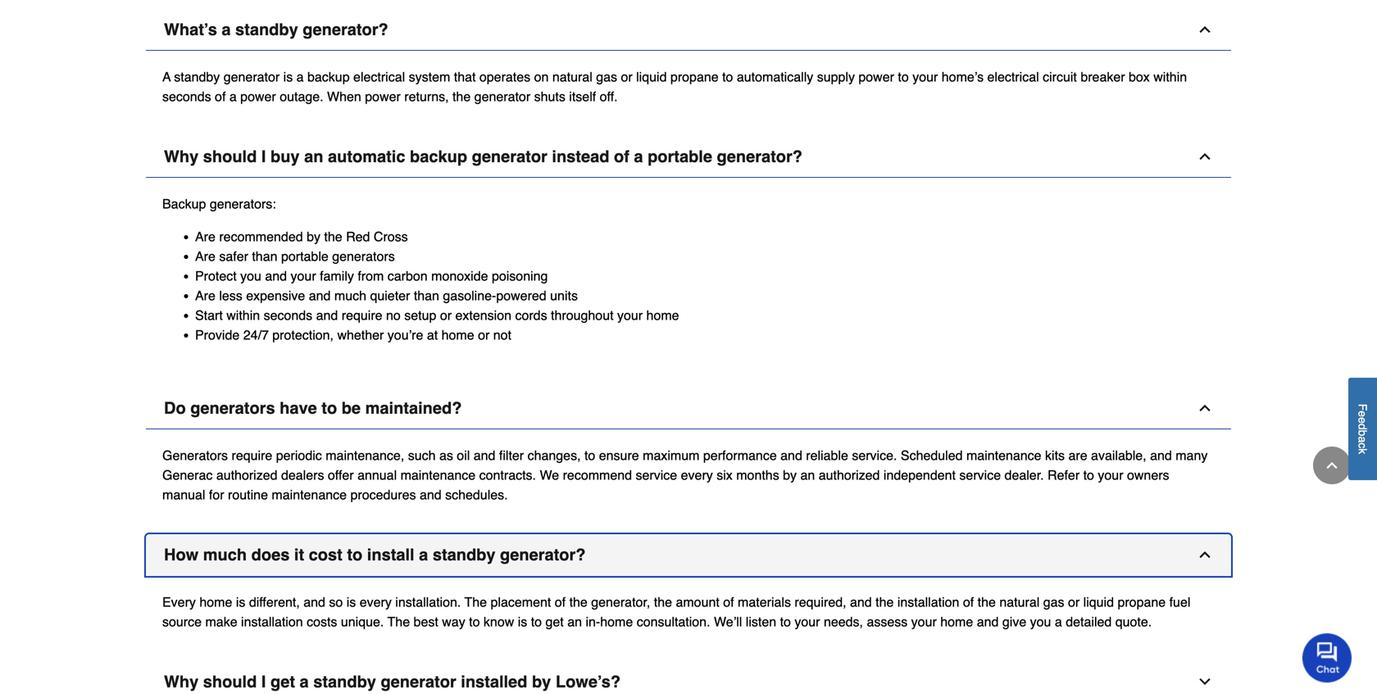 Task type: describe. For each thing, give the bounding box(es) containing it.
itself
[[569, 89, 596, 104]]

1 horizontal spatial installation
[[898, 595, 960, 610]]

portable inside are recommended by the red cross are safer than portable generators protect you and your family from carbon monoxide poisoning are less expensive and much quieter than gasoline-powered units start within seconds and require no setup or extension cords throughout your home provide 24/7 protection, whether you're at home or not
[[281, 249, 329, 264]]

what's a standby generator?
[[164, 20, 388, 39]]

costs
[[307, 614, 337, 629]]

2 e from the top
[[1356, 418, 1370, 424]]

as
[[439, 448, 453, 463]]

kits
[[1045, 448, 1065, 463]]

returns,
[[404, 89, 449, 104]]

ensure
[[599, 448, 639, 463]]

liquid inside a standby generator is a backup electrical system that operates on natural gas or liquid propane to automatically supply power to your home's electrical circuit breaker box within seconds of a power outage. when power returns, the generator shuts itself off.
[[636, 69, 667, 84]]

generator,
[[591, 595, 650, 610]]

and up protection,
[[316, 308, 338, 323]]

gas inside a standby generator is a backup electrical system that operates on natural gas or liquid propane to automatically supply power to your home's electrical circuit breaker box within seconds of a power outage. when power returns, the generator shuts itself off.
[[596, 69, 617, 84]]

cords
[[515, 308, 547, 323]]

why should i get a standby generator installed by lowe's?
[[164, 673, 621, 691]]

by inside 'why should i get a standby generator installed by lowe's?' button
[[532, 673, 551, 691]]

your down required,
[[795, 614, 820, 629]]

owners
[[1127, 468, 1170, 483]]

chat invite button image
[[1303, 633, 1353, 683]]

contracts.
[[479, 468, 536, 483]]

expensive
[[246, 288, 305, 303]]

standby inside "button"
[[235, 20, 298, 39]]

2 horizontal spatial power
[[859, 69, 894, 84]]

poisoning
[[492, 268, 548, 284]]

are
[[1069, 448, 1088, 463]]

backup generators:
[[162, 196, 276, 211]]

0 horizontal spatial the
[[388, 614, 410, 629]]

recommend
[[563, 468, 632, 483]]

schedules.
[[445, 487, 508, 502]]

available,
[[1091, 448, 1147, 463]]

maximum
[[643, 448, 700, 463]]

a inside button
[[300, 673, 309, 691]]

consultation.
[[637, 614, 710, 629]]

periodic
[[276, 448, 322, 463]]

dealer.
[[1005, 468, 1044, 483]]

not
[[493, 327, 512, 343]]

much inside button
[[203, 545, 247, 564]]

2 vertical spatial maintenance
[[272, 487, 347, 502]]

and left reliable
[[781, 448, 803, 463]]

to right listen
[[780, 614, 791, 629]]

and up needs,
[[850, 595, 872, 610]]

why should i buy an automatic backup generator instead of a portable generator? button
[[146, 136, 1231, 178]]

install
[[367, 545, 415, 564]]

many
[[1176, 448, 1208, 463]]

and down family
[[309, 288, 331, 303]]

generator inside 'why should i get a standby generator installed by lowe's?' button
[[381, 673, 456, 691]]

and up 'owners'
[[1150, 448, 1172, 463]]

every inside every home is different, and so is every installation. the placement of the generator, the amount of materials required, and the installation of the natural gas or liquid propane fuel source make installation costs unique. the best way to know is to get an in-home consultation. we'll listen to your needs, assess your home and give you a detailed quote.
[[360, 595, 392, 610]]

c
[[1356, 443, 1370, 449]]

is right so
[[347, 595, 356, 610]]

off.
[[600, 89, 618, 104]]

generators
[[162, 448, 228, 463]]

needs,
[[824, 614, 863, 629]]

0 horizontal spatial than
[[252, 249, 278, 264]]

get inside every home is different, and so is every installation. the placement of the generator, the amount of materials required, and the installation of the natural gas or liquid propane fuel source make installation costs unique. the best way to know is to get an in-home consultation. we'll listen to your needs, assess your home and give you a detailed quote.
[[546, 614, 564, 629]]

service.
[[852, 448, 897, 463]]

be
[[342, 399, 361, 418]]

provide
[[195, 327, 240, 343]]

automatically
[[737, 69, 814, 84]]

1 vertical spatial than
[[414, 288, 439, 303]]

instead
[[552, 147, 610, 166]]

chevron up image for why should i buy an automatic backup generator instead of a portable generator?
[[1197, 148, 1213, 165]]

system
[[409, 69, 450, 84]]

maintained?
[[365, 399, 462, 418]]

circuit
[[1043, 69, 1077, 84]]

shuts
[[534, 89, 566, 104]]

how
[[164, 545, 199, 564]]

backup inside button
[[410, 147, 467, 166]]

to right way
[[469, 614, 480, 629]]

way
[[442, 614, 465, 629]]

your right assess
[[911, 614, 937, 629]]

natural inside every home is different, and so is every installation. the placement of the generator, the amount of materials required, and the installation of the natural gas or liquid propane fuel source make installation costs unique. the best way to know is to get an in-home consultation. we'll listen to your needs, assess your home and give you a detailed quote.
[[1000, 595, 1040, 610]]

offer
[[328, 468, 354, 483]]

to left automatically on the right top of page
[[722, 69, 733, 84]]

is up make at the left
[[236, 595, 245, 610]]

we'll
[[714, 614, 742, 629]]

units
[[550, 288, 578, 303]]

home's
[[942, 69, 984, 84]]

listen
[[746, 614, 777, 629]]

should for buy
[[203, 147, 257, 166]]

what's
[[164, 20, 217, 39]]

breaker
[[1081, 69, 1125, 84]]

red
[[346, 229, 370, 244]]

home right at
[[442, 327, 474, 343]]

chevron up image for what's a standby generator?
[[1197, 21, 1213, 38]]

1 e from the top
[[1356, 411, 1370, 418]]

for
[[209, 487, 224, 502]]

maintenance,
[[326, 448, 404, 463]]

that
[[454, 69, 476, 84]]

a right instead
[[634, 147, 643, 166]]

unique.
[[341, 614, 384, 629]]

reliable
[[806, 448, 848, 463]]

have
[[280, 399, 317, 418]]

operates
[[480, 69, 531, 84]]

chevron up image
[[1324, 457, 1340, 474]]

3 are from the top
[[195, 288, 216, 303]]

home down generator,
[[600, 614, 633, 629]]

24/7
[[243, 327, 269, 343]]

automatic
[[328, 147, 405, 166]]

to left home's
[[898, 69, 909, 84]]

the inside are recommended by the red cross are safer than portable generators protect you and your family from carbon monoxide poisoning are less expensive and much quieter than gasoline-powered units start within seconds and require no setup or extension cords throughout your home provide 24/7 protection, whether you're at home or not
[[324, 229, 342, 244]]

monoxide
[[431, 268, 488, 284]]

and right the oil at bottom
[[474, 448, 496, 463]]

of inside button
[[614, 147, 630, 166]]

require inside are recommended by the red cross are safer than portable generators protect you and your family from carbon monoxide poisoning are less expensive and much quieter than gasoline-powered units start within seconds and require no setup or extension cords throughout your home provide 24/7 protection, whether you're at home or not
[[342, 308, 383, 323]]

so
[[329, 595, 343, 610]]

by inside are recommended by the red cross are safer than portable generators protect you and your family from carbon monoxide poisoning are less expensive and much quieter than gasoline-powered units start within seconds and require no setup or extension cords throughout your home provide 24/7 protection, whether you're at home or not
[[307, 229, 321, 244]]

start
[[195, 308, 223, 323]]

get inside 'why should i get a standby generator installed by lowe's?' button
[[271, 673, 295, 691]]

dealers
[[281, 468, 324, 483]]

a up k
[[1356, 437, 1370, 443]]

and up costs
[[304, 595, 325, 610]]

how much does it cost to install a standby generator?
[[164, 545, 586, 564]]

backup
[[162, 196, 206, 211]]

quieter
[[370, 288, 410, 303]]

generator? inside "button"
[[303, 20, 388, 39]]

generator down operates
[[474, 89, 531, 104]]

outage.
[[280, 89, 323, 104]]

fuel
[[1170, 595, 1191, 610]]

chevron up image for how much does it cost to install a standby generator?
[[1197, 547, 1213, 563]]

such
[[408, 448, 436, 463]]

are recommended by the red cross are safer than portable generators protect you and your family from carbon monoxide poisoning are less expensive and much quieter than gasoline-powered units start within seconds and require no setup or extension cords throughout your home provide 24/7 protection, whether you're at home or not
[[195, 229, 679, 343]]

supply
[[817, 69, 855, 84]]

do generators have to be maintained? button
[[146, 388, 1231, 429]]

2 horizontal spatial generator?
[[717, 147, 803, 166]]

generator down 'what's a standby generator?'
[[224, 69, 280, 84]]

seconds inside a standby generator is a backup electrical system that operates on natural gas or liquid propane to automatically supply power to your home's electrical circuit breaker box within seconds of a power outage. when power returns, the generator shuts itself off.
[[162, 89, 211, 104]]

2 are from the top
[[195, 249, 216, 264]]

within inside are recommended by the red cross are safer than portable generators protect you and your family from carbon monoxide poisoning are less expensive and much quieter than gasoline-powered units start within seconds and require no setup or extension cords throughout your home provide 24/7 protection, whether you're at home or not
[[226, 308, 260, 323]]

best
[[414, 614, 438, 629]]

generator inside "why should i buy an automatic backup generator instead of a portable generator?" button
[[472, 147, 548, 166]]

or right setup
[[440, 308, 452, 323]]

materials
[[738, 595, 791, 610]]

it
[[294, 545, 304, 564]]



Task type: locate. For each thing, give the bounding box(es) containing it.
chevron up image inside do generators have to be maintained? button
[[1197, 400, 1213, 416]]

and left give
[[977, 614, 999, 629]]

to down are
[[1084, 468, 1094, 483]]

1 horizontal spatial an
[[568, 614, 582, 629]]

liquid up detailed
[[1084, 595, 1114, 610]]

1 chevron up image from the top
[[1197, 21, 1213, 38]]

why for why should i buy an automatic backup generator instead of a portable generator?
[[164, 147, 199, 166]]

1 why from the top
[[164, 147, 199, 166]]

six
[[717, 468, 733, 483]]

less
[[219, 288, 243, 303]]

2 horizontal spatial maintenance
[[967, 448, 1042, 463]]

0 horizontal spatial service
[[636, 468, 677, 483]]

0 horizontal spatial installation
[[241, 614, 303, 629]]

or inside every home is different, and so is every installation. the placement of the generator, the amount of materials required, and the installation of the natural gas or liquid propane fuel source make installation costs unique. the best way to know is to get an in-home consultation. we'll listen to your needs, assess your home and give you a detailed quote.
[[1068, 595, 1080, 610]]

gasoline-
[[443, 288, 496, 303]]

0 vertical spatial within
[[1154, 69, 1187, 84]]

2 authorized from the left
[[819, 468, 880, 483]]

standby inside a standby generator is a backup electrical system that operates on natural gas or liquid propane to automatically supply power to your home's electrical circuit breaker box within seconds of a power outage. when power returns, the generator shuts itself off.
[[174, 69, 220, 84]]

family
[[320, 268, 354, 284]]

0 horizontal spatial every
[[360, 595, 392, 610]]

your right throughout
[[617, 308, 643, 323]]

is down placement
[[518, 614, 527, 629]]

1 vertical spatial the
[[388, 614, 410, 629]]

to inside do generators have to be maintained? button
[[322, 399, 337, 418]]

1 horizontal spatial electrical
[[988, 69, 1039, 84]]

0 vertical spatial are
[[195, 229, 216, 244]]

a inside "button"
[[222, 20, 231, 39]]

0 horizontal spatial generators
[[190, 399, 275, 418]]

routine
[[228, 487, 268, 502]]

by right months
[[783, 468, 797, 483]]

generator? up when
[[303, 20, 388, 39]]

0 vertical spatial every
[[681, 468, 713, 483]]

the
[[465, 595, 487, 610], [388, 614, 410, 629]]

within right box
[[1154, 69, 1187, 84]]

1 horizontal spatial you
[[1030, 614, 1051, 629]]

backup inside a standby generator is a backup electrical system that operates on natural gas or liquid propane to automatically supply power to your home's electrical circuit breaker box within seconds of a power outage. when power returns, the generator shuts itself off.
[[307, 69, 350, 84]]

i left the buy on the top of the page
[[261, 147, 266, 166]]

maintenance down dealers
[[272, 487, 347, 502]]

is
[[283, 69, 293, 84], [236, 595, 245, 610], [347, 595, 356, 610], [518, 614, 527, 629]]

generator down best at left bottom
[[381, 673, 456, 691]]

performance
[[703, 448, 777, 463]]

an inside every home is different, and so is every installation. the placement of the generator, the amount of materials required, and the installation of the natural gas or liquid propane fuel source make installation costs unique. the best way to know is to get an in-home consultation. we'll listen to your needs, assess your home and give you a detailed quote.
[[568, 614, 582, 629]]

months
[[736, 468, 779, 483]]

get left in-
[[546, 614, 564, 629]]

should down make at the left
[[203, 673, 257, 691]]

installation down different,
[[241, 614, 303, 629]]

1 horizontal spatial by
[[532, 673, 551, 691]]

an left in-
[[568, 614, 582, 629]]

1 horizontal spatial within
[[1154, 69, 1187, 84]]

get down different,
[[271, 673, 295, 691]]

generators right do
[[190, 399, 275, 418]]

require up routine at the bottom left
[[232, 448, 272, 463]]

portable
[[648, 147, 712, 166], [281, 249, 329, 264]]

1 vertical spatial every
[[360, 595, 392, 610]]

1 horizontal spatial service
[[960, 468, 1001, 483]]

a
[[162, 69, 171, 84]]

0 horizontal spatial seconds
[[162, 89, 211, 104]]

make
[[205, 614, 237, 629]]

chevron up image inside "why should i buy an automatic backup generator instead of a portable generator?" button
[[1197, 148, 1213, 165]]

1 horizontal spatial maintenance
[[401, 468, 476, 483]]

1 horizontal spatial generator?
[[500, 545, 586, 564]]

and
[[265, 268, 287, 284], [309, 288, 331, 303], [316, 308, 338, 323], [474, 448, 496, 463], [781, 448, 803, 463], [1150, 448, 1172, 463], [420, 487, 442, 502], [304, 595, 325, 610], [850, 595, 872, 610], [977, 614, 999, 629]]

the inside a standby generator is a backup electrical system that operates on natural gas or liquid propane to automatically supply power to your home's electrical circuit breaker box within seconds of a power outage. when power returns, the generator shuts itself off.
[[453, 89, 471, 104]]

0 horizontal spatial within
[[226, 308, 260, 323]]

your left family
[[291, 268, 316, 284]]

electrical left circuit
[[988, 69, 1039, 84]]

0 horizontal spatial by
[[307, 229, 321, 244]]

is inside a standby generator is a backup electrical system that operates on natural gas or liquid propane to automatically supply power to your home's electrical circuit breaker box within seconds of a power outage. when power returns, the generator shuts itself off.
[[283, 69, 293, 84]]

0 horizontal spatial liquid
[[636, 69, 667, 84]]

standby
[[235, 20, 298, 39], [174, 69, 220, 84], [433, 545, 496, 564], [313, 673, 376, 691]]

within inside a standby generator is a backup electrical system that operates on natural gas or liquid propane to automatically supply power to your home's electrical circuit breaker box within seconds of a power outage. when power returns, the generator shuts itself off.
[[1154, 69, 1187, 84]]

when
[[327, 89, 361, 104]]

and up expensive
[[265, 268, 287, 284]]

carbon
[[388, 268, 428, 284]]

1 vertical spatial maintenance
[[401, 468, 476, 483]]

do
[[164, 399, 186, 418]]

why for why should i get a standby generator installed by lowe's?
[[164, 673, 199, 691]]

1 horizontal spatial get
[[546, 614, 564, 629]]

natural up give
[[1000, 595, 1040, 610]]

2 vertical spatial generator?
[[500, 545, 586, 564]]

4 chevron up image from the top
[[1197, 547, 1213, 563]]

chevron up image inside what's a standby generator? "button"
[[1197, 21, 1213, 38]]

i for get
[[261, 673, 266, 691]]

than down recommended
[[252, 249, 278, 264]]

protect
[[195, 268, 237, 284]]

a left detailed
[[1055, 614, 1062, 629]]

the up way
[[465, 595, 487, 610]]

standby up outage.
[[235, 20, 298, 39]]

1 electrical from the left
[[353, 69, 405, 84]]

2 electrical from the left
[[988, 69, 1039, 84]]

why should i get a standby generator installed by lowe's? button
[[146, 661, 1231, 694]]

scheduled
[[901, 448, 963, 463]]

1 horizontal spatial gas
[[1043, 595, 1065, 610]]

generator left instead
[[472, 147, 548, 166]]

1 are from the top
[[195, 229, 216, 244]]

cost
[[309, 545, 343, 564]]

by left "lowe's?"
[[532, 673, 551, 691]]

seconds down expensive
[[264, 308, 313, 323]]

0 vertical spatial generators
[[332, 249, 395, 264]]

should for get
[[203, 673, 257, 691]]

in-
[[586, 614, 600, 629]]

0 horizontal spatial propane
[[671, 69, 719, 84]]

1 horizontal spatial propane
[[1118, 595, 1166, 610]]

service
[[636, 468, 677, 483], [960, 468, 1001, 483]]

a right install
[[419, 545, 428, 564]]

1 vertical spatial are
[[195, 249, 216, 264]]

0 vertical spatial get
[[546, 614, 564, 629]]

source
[[162, 614, 202, 629]]

1 horizontal spatial the
[[465, 595, 487, 610]]

why
[[164, 147, 199, 166], [164, 673, 199, 691]]

should inside "why should i buy an automatic backup generator instead of a portable generator?" button
[[203, 147, 257, 166]]

1 horizontal spatial natural
[[1000, 595, 1040, 610]]

service left dealer.
[[960, 468, 1001, 483]]

1 vertical spatial natural
[[1000, 595, 1040, 610]]

1 should from the top
[[203, 147, 257, 166]]

b
[[1356, 430, 1370, 437]]

propane down what's a standby generator? "button"
[[671, 69, 719, 84]]

assess
[[867, 614, 908, 629]]

1 vertical spatial propane
[[1118, 595, 1166, 610]]

portable inside button
[[648, 147, 712, 166]]

to inside how much does it cost to install a standby generator? button
[[347, 545, 363, 564]]

every
[[162, 595, 196, 610]]

you
[[240, 268, 261, 284], [1030, 614, 1051, 629]]

maintenance up dealer.
[[967, 448, 1042, 463]]

or inside a standby generator is a backup electrical system that operates on natural gas or liquid propane to automatically supply power to your home's electrical circuit breaker box within seconds of a power outage. when power returns, the generator shuts itself off.
[[621, 69, 633, 84]]

are up protect
[[195, 249, 216, 264]]

0 horizontal spatial an
[[304, 147, 323, 166]]

throughout
[[551, 308, 614, 323]]

0 vertical spatial an
[[304, 147, 323, 166]]

your inside a standby generator is a backup electrical system that operates on natural gas or liquid propane to automatically supply power to your home's electrical circuit breaker box within seconds of a power outage. when power returns, the generator shuts itself off.
[[913, 69, 938, 84]]

0 vertical spatial than
[[252, 249, 278, 264]]

your
[[913, 69, 938, 84], [291, 268, 316, 284], [617, 308, 643, 323], [1098, 468, 1124, 483], [795, 614, 820, 629], [911, 614, 937, 629]]

d
[[1356, 424, 1370, 430]]

or
[[621, 69, 633, 84], [440, 308, 452, 323], [478, 327, 490, 343], [1068, 595, 1080, 610]]

no
[[386, 308, 401, 323]]

1 horizontal spatial authorized
[[819, 468, 880, 483]]

the
[[453, 89, 471, 104], [324, 229, 342, 244], [569, 595, 588, 610], [654, 595, 672, 610], [876, 595, 894, 610], [978, 595, 996, 610]]

generator?
[[303, 20, 388, 39], [717, 147, 803, 166], [500, 545, 586, 564]]

1 vertical spatial portable
[[281, 249, 329, 264]]

by left red
[[307, 229, 321, 244]]

2 service from the left
[[960, 468, 1001, 483]]

much down family
[[334, 288, 366, 303]]

every left six
[[681, 468, 713, 483]]

power
[[859, 69, 894, 84], [240, 89, 276, 104], [365, 89, 401, 104]]

0 vertical spatial should
[[203, 147, 257, 166]]

your down the available,
[[1098, 468, 1124, 483]]

liquid down what's a standby generator? "button"
[[636, 69, 667, 84]]

i down different,
[[261, 673, 266, 691]]

why inside button
[[164, 673, 199, 691]]

backup
[[307, 69, 350, 84], [410, 147, 467, 166]]

a right what's
[[222, 20, 231, 39]]

why inside button
[[164, 147, 199, 166]]

every home is different, and so is every installation. the placement of the generator, the amount of materials required, and the installation of the natural gas or liquid propane fuel source make installation costs unique. the best way to know is to get an in-home consultation. we'll listen to your needs, assess your home and give you a detailed quote.
[[162, 595, 1191, 629]]

electrical up when
[[353, 69, 405, 84]]

natural inside a standby generator is a backup electrical system that operates on natural gas or liquid propane to automatically supply power to your home's electrical circuit breaker box within seconds of a power outage. when power returns, the generator shuts itself off.
[[552, 69, 593, 84]]

1 vertical spatial generator?
[[717, 147, 803, 166]]

portable down a standby generator is a backup electrical system that operates on natural gas or liquid propane to automatically supply power to your home's electrical circuit breaker box within seconds of a power outage. when power returns, the generator shuts itself off.
[[648, 147, 712, 166]]

0 vertical spatial i
[[261, 147, 266, 166]]

much inside are recommended by the red cross are safer than portable generators protect you and your family from carbon monoxide poisoning are less expensive and much quieter than gasoline-powered units start within seconds and require no setup or extension cords throughout your home provide 24/7 protection, whether you're at home or not
[[334, 288, 366, 303]]

0 vertical spatial generator?
[[303, 20, 388, 39]]

give
[[1003, 614, 1027, 629]]

generators
[[332, 249, 395, 264], [190, 399, 275, 418]]

is up outage.
[[283, 69, 293, 84]]

lowe's?
[[556, 673, 621, 691]]

0 vertical spatial backup
[[307, 69, 350, 84]]

your inside generators require periodic maintenance, such as oil and filter changes, to ensure maximum performance and reliable service. scheduled maintenance kits are available, and many generac authorized dealers offer annual maintenance contracts. we recommend service every six months by an authorized independent service dealer. refer to your owners manual for routine maintenance procedures and schedules.
[[1098, 468, 1124, 483]]

to up recommend
[[585, 448, 595, 463]]

why up backup
[[164, 147, 199, 166]]

an down reliable
[[801, 468, 815, 483]]

k
[[1356, 449, 1370, 455]]

1 vertical spatial within
[[226, 308, 260, 323]]

0 horizontal spatial backup
[[307, 69, 350, 84]]

generators inside are recommended by the red cross are safer than portable generators protect you and your family from carbon monoxide poisoning are less expensive and much quieter than gasoline-powered units start within seconds and require no setup or extension cords throughout your home provide 24/7 protection, whether you're at home or not
[[332, 249, 395, 264]]

0 vertical spatial by
[[307, 229, 321, 244]]

should inside 'why should i get a standby generator installed by lowe's?' button
[[203, 673, 257, 691]]

2 vertical spatial by
[[532, 673, 551, 691]]

1 horizontal spatial every
[[681, 468, 713, 483]]

1 vertical spatial installation
[[241, 614, 303, 629]]

0 vertical spatial portable
[[648, 147, 712, 166]]

e
[[1356, 411, 1370, 418], [1356, 418, 1370, 424]]

power right supply
[[859, 69, 894, 84]]

authorized
[[216, 468, 278, 483], [819, 468, 880, 483]]

2 vertical spatial an
[[568, 614, 582, 629]]

0 horizontal spatial you
[[240, 268, 261, 284]]

every inside generators require periodic maintenance, such as oil and filter changes, to ensure maximum performance and reliable service. scheduled maintenance kits are available, and many generac authorized dealers offer annual maintenance contracts. we recommend service every six months by an authorized independent service dealer. refer to your owners manual for routine maintenance procedures and schedules.
[[681, 468, 713, 483]]

we
[[540, 468, 559, 483]]

of inside a standby generator is a backup electrical system that operates on natural gas or liquid propane to automatically supply power to your home's electrical circuit breaker box within seconds of a power outage. when power returns, the generator shuts itself off.
[[215, 89, 226, 104]]

to down placement
[[531, 614, 542, 629]]

annual
[[358, 468, 397, 483]]

are up start
[[195, 288, 216, 303]]

0 horizontal spatial gas
[[596, 69, 617, 84]]

0 horizontal spatial generator?
[[303, 20, 388, 39]]

2 i from the top
[[261, 673, 266, 691]]

installation.
[[395, 595, 461, 610]]

installed
[[461, 673, 527, 691]]

authorized down reliable
[[819, 468, 880, 483]]

1 vertical spatial require
[[232, 448, 272, 463]]

are down 'backup generators:'
[[195, 229, 216, 244]]

chevron up image
[[1197, 21, 1213, 38], [1197, 148, 1213, 165], [1197, 400, 1213, 416], [1197, 547, 1213, 563]]

1 vertical spatial generators
[[190, 399, 275, 418]]

gas inside every home is different, and so is every installation. the placement of the generator, the amount of materials required, and the installation of the natural gas or liquid propane fuel source make installation costs unique. the best way to know is to get an in-home consultation. we'll listen to your needs, assess your home and give you a detailed quote.
[[1043, 595, 1065, 610]]

a left outage.
[[229, 89, 237, 104]]

a down costs
[[300, 673, 309, 691]]

1 vertical spatial why
[[164, 673, 199, 691]]

backup down returns,
[[410, 147, 467, 166]]

what's a standby generator? button
[[146, 9, 1231, 51]]

0 vertical spatial installation
[[898, 595, 960, 610]]

standby down unique.
[[313, 673, 376, 691]]

your left home's
[[913, 69, 938, 84]]

you inside are recommended by the red cross are safer than portable generators protect you and your family from carbon monoxide poisoning are less expensive and much quieter than gasoline-powered units start within seconds and require no setup or extension cords throughout your home provide 24/7 protection, whether you're at home or not
[[240, 268, 261, 284]]

i for buy
[[261, 147, 266, 166]]

an right the buy on the top of the page
[[304, 147, 323, 166]]

are
[[195, 229, 216, 244], [195, 249, 216, 264], [195, 288, 216, 303]]

e up b
[[1356, 418, 1370, 424]]

or up detailed
[[1068, 595, 1080, 610]]

liquid inside every home is different, and so is every installation. the placement of the generator, the amount of materials required, and the installation of the natural gas or liquid propane fuel source make installation costs unique. the best way to know is to get an in-home consultation. we'll listen to your needs, assess your home and give you a detailed quote.
[[1084, 595, 1114, 610]]

propane inside every home is different, and so is every installation. the placement of the generator, the amount of materials required, and the installation of the natural gas or liquid propane fuel source make installation costs unique. the best way to know is to get an in-home consultation. we'll listen to your needs, assess your home and give you a detailed quote.
[[1118, 595, 1166, 610]]

by inside generators require periodic maintenance, such as oil and filter changes, to ensure maximum performance and reliable service. scheduled maintenance kits are available, and many generac authorized dealers offer annual maintenance contracts. we recommend service every six months by an authorized independent service dealer. refer to your owners manual for routine maintenance procedures and schedules.
[[783, 468, 797, 483]]

generator? down automatically on the right top of page
[[717, 147, 803, 166]]

0 horizontal spatial authorized
[[216, 468, 278, 483]]

home left give
[[941, 614, 973, 629]]

1 authorized from the left
[[216, 468, 278, 483]]

to left be
[[322, 399, 337, 418]]

and down such
[[420, 487, 442, 502]]

1 vertical spatial by
[[783, 468, 797, 483]]

0 vertical spatial much
[[334, 288, 366, 303]]

chevron up image for do generators have to be maintained?
[[1197, 400, 1213, 416]]

a standby generator is a backup electrical system that operates on natural gas or liquid propane to automatically supply power to your home's electrical circuit breaker box within seconds of a power outage. when power returns, the generator shuts itself off.
[[162, 69, 1187, 104]]

0 vertical spatial why
[[164, 147, 199, 166]]

safer
[[219, 249, 248, 264]]

electrical
[[353, 69, 405, 84], [988, 69, 1039, 84]]

the left best at left bottom
[[388, 614, 410, 629]]

0 horizontal spatial electrical
[[353, 69, 405, 84]]

generator? up placement
[[500, 545, 586, 564]]

different,
[[249, 595, 300, 610]]

2 should from the top
[[203, 673, 257, 691]]

within
[[1154, 69, 1187, 84], [226, 308, 260, 323]]

1 vertical spatial i
[[261, 673, 266, 691]]

portable up family
[[281, 249, 329, 264]]

0 horizontal spatial much
[[203, 545, 247, 564]]

chevron up image inside how much does it cost to install a standby generator? button
[[1197, 547, 1213, 563]]

1 service from the left
[[636, 468, 677, 483]]

you're
[[388, 327, 423, 343]]

power left outage.
[[240, 89, 276, 104]]

0 vertical spatial liquid
[[636, 69, 667, 84]]

require inside generators require periodic maintenance, such as oil and filter changes, to ensure maximum performance and reliable service. scheduled maintenance kits are available, and many generac authorized dealers offer annual maintenance contracts. we recommend service every six months by an authorized independent service dealer. refer to your owners manual for routine maintenance procedures and schedules.
[[232, 448, 272, 463]]

2 horizontal spatial an
[[801, 468, 815, 483]]

1 vertical spatial backup
[[410, 147, 467, 166]]

0 horizontal spatial power
[[240, 89, 276, 104]]

1 horizontal spatial liquid
[[1084, 595, 1114, 610]]

independent
[[884, 468, 956, 483]]

e up d
[[1356, 411, 1370, 418]]

generators:
[[210, 196, 276, 211]]

cross
[[374, 229, 408, 244]]

home up make at the left
[[200, 595, 232, 610]]

amount
[[676, 595, 720, 610]]

chevron down image
[[1197, 674, 1213, 690]]

maintenance
[[967, 448, 1042, 463], [401, 468, 476, 483], [272, 487, 347, 502]]

you down safer
[[240, 268, 261, 284]]

1 vertical spatial gas
[[1043, 595, 1065, 610]]

you right give
[[1030, 614, 1051, 629]]

refer
[[1048, 468, 1080, 483]]

buy
[[271, 147, 300, 166]]

generators inside button
[[190, 399, 275, 418]]

know
[[484, 614, 514, 629]]

installation up assess
[[898, 595, 960, 610]]

1 vertical spatial should
[[203, 673, 257, 691]]

detailed
[[1066, 614, 1112, 629]]

protection,
[[272, 327, 334, 343]]

0 vertical spatial gas
[[596, 69, 617, 84]]

or left not
[[478, 327, 490, 343]]

1 vertical spatial an
[[801, 468, 815, 483]]

power right when
[[365, 89, 401, 104]]

1 horizontal spatial generators
[[332, 249, 395, 264]]

required,
[[795, 595, 847, 610]]

2 vertical spatial are
[[195, 288, 216, 303]]

1 horizontal spatial much
[[334, 288, 366, 303]]

2 chevron up image from the top
[[1197, 148, 1213, 165]]

1 horizontal spatial backup
[[410, 147, 467, 166]]

backup up when
[[307, 69, 350, 84]]

get
[[546, 614, 564, 629], [271, 673, 295, 691]]

i
[[261, 147, 266, 166], [261, 673, 266, 691]]

propane inside a standby generator is a backup electrical system that operates on natural gas or liquid propane to automatically supply power to your home's electrical circuit breaker box within seconds of a power outage. when power returns, the generator shuts itself off.
[[671, 69, 719, 84]]

every up unique.
[[360, 595, 392, 610]]

1 horizontal spatial seconds
[[264, 308, 313, 323]]

propane up quote.
[[1118, 595, 1166, 610]]

maintenance down as
[[401, 468, 476, 483]]

0 vertical spatial require
[[342, 308, 383, 323]]

within down "less"
[[226, 308, 260, 323]]

you inside every home is different, and so is every installation. the placement of the generator, the amount of materials required, and the installation of the natural gas or liquid propane fuel source make installation costs unique. the best way to know is to get an in-home consultation. we'll listen to your needs, assess your home and give you a detailed quote.
[[1030, 614, 1051, 629]]

1 horizontal spatial portable
[[648, 147, 712, 166]]

scroll to top element
[[1313, 447, 1351, 485]]

f
[[1356, 404, 1370, 411]]

1 horizontal spatial power
[[365, 89, 401, 104]]

0 horizontal spatial natural
[[552, 69, 593, 84]]

standby inside button
[[313, 673, 376, 691]]

standby up installation. at bottom
[[433, 545, 496, 564]]

a inside every home is different, and so is every installation. the placement of the generator, the amount of materials required, and the installation of the natural gas or liquid propane fuel source make installation costs unique. the best way to know is to get an in-home consultation. we'll listen to your needs, assess your home and give you a detailed quote.
[[1055, 614, 1062, 629]]

0 vertical spatial the
[[465, 595, 487, 610]]

1 horizontal spatial than
[[414, 288, 439, 303]]

0 vertical spatial propane
[[671, 69, 719, 84]]

an inside generators require periodic maintenance, such as oil and filter changes, to ensure maximum performance and reliable service. scheduled maintenance kits are available, and many generac authorized dealers offer annual maintenance contracts. we recommend service every six months by an authorized independent service dealer. refer to your owners manual for routine maintenance procedures and schedules.
[[801, 468, 815, 483]]

require up 'whether'
[[342, 308, 383, 323]]

filter
[[499, 448, 524, 463]]

0 horizontal spatial require
[[232, 448, 272, 463]]

1 vertical spatial you
[[1030, 614, 1051, 629]]

standby inside button
[[433, 545, 496, 564]]

setup
[[404, 308, 436, 323]]

a up outage.
[[297, 69, 304, 84]]

an inside button
[[304, 147, 323, 166]]

1 i from the top
[[261, 147, 266, 166]]

1 vertical spatial much
[[203, 545, 247, 564]]

seconds
[[162, 89, 211, 104], [264, 308, 313, 323]]

authorized up routine at the bottom left
[[216, 468, 278, 483]]

i inside button
[[261, 147, 266, 166]]

1 horizontal spatial require
[[342, 308, 383, 323]]

seconds inside are recommended by the red cross are safer than portable generators protect you and your family from carbon monoxide poisoning are less expensive and much quieter than gasoline-powered units start within seconds and require no setup or extension cords throughout your home provide 24/7 protection, whether you're at home or not
[[264, 308, 313, 323]]

0 horizontal spatial portable
[[281, 249, 329, 264]]

0 horizontal spatial get
[[271, 673, 295, 691]]

3 chevron up image from the top
[[1197, 400, 1213, 416]]

i inside button
[[261, 673, 266, 691]]

much
[[334, 288, 366, 303], [203, 545, 247, 564]]

service down maximum
[[636, 468, 677, 483]]

2 why from the top
[[164, 673, 199, 691]]

should up 'backup generators:'
[[203, 147, 257, 166]]

0 vertical spatial maintenance
[[967, 448, 1042, 463]]

f e e d b a c k button
[[1349, 378, 1377, 481]]

home right throughout
[[646, 308, 679, 323]]

seconds down a on the left top of page
[[162, 89, 211, 104]]

generac
[[162, 468, 213, 483]]

from
[[358, 268, 384, 284]]



Task type: vqa. For each thing, say whether or not it's contained in the screenshot.
'Hardware' at the left top
no



